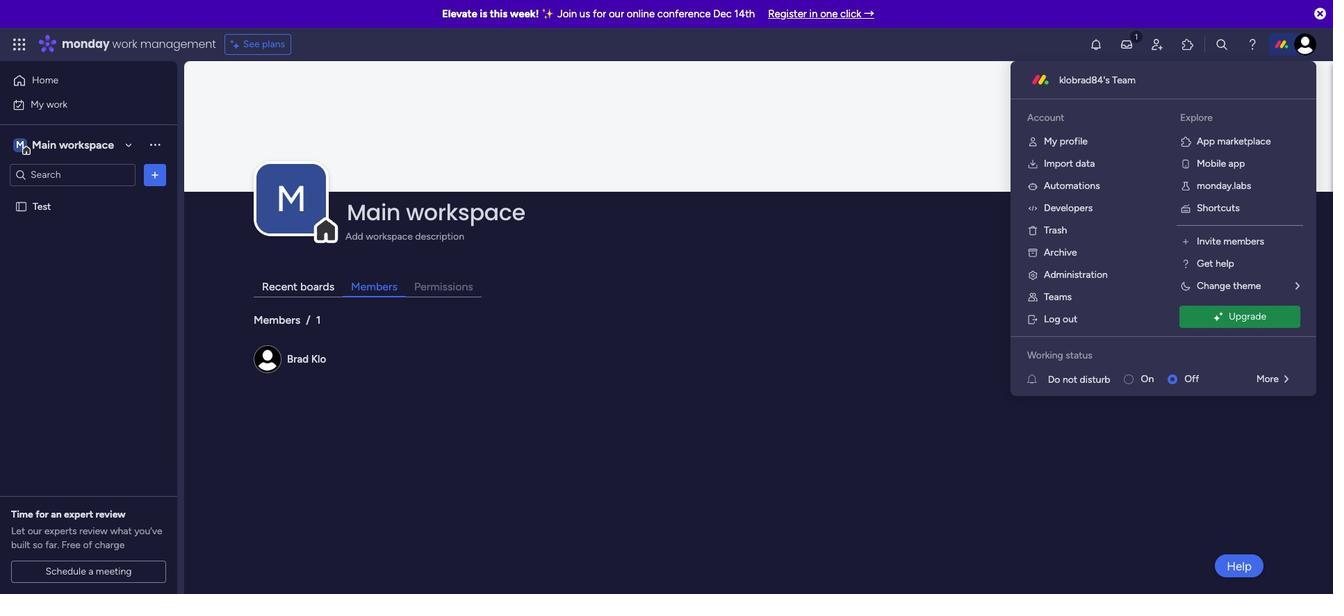 Task type: vqa. For each thing, say whether or not it's contained in the screenshot.
dec
yes



Task type: locate. For each thing, give the bounding box(es) containing it.
dec
[[713, 8, 732, 20]]

0 vertical spatial work
[[112, 36, 137, 52]]

home
[[32, 74, 59, 86]]

online
[[627, 8, 655, 20]]

1 vertical spatial for
[[36, 509, 49, 521]]

invite members image
[[1180, 236, 1192, 247]]

my work
[[31, 98, 68, 110]]

app marketplace
[[1197, 136, 1271, 147]]

help
[[1216, 258, 1235, 270]]

add
[[346, 231, 363, 243]]

1 horizontal spatial my
[[1044, 136, 1058, 147]]

options image
[[148, 168, 162, 182]]

elevate
[[442, 8, 477, 20]]

main workspace
[[32, 138, 114, 151], [347, 197, 525, 228]]

my profile image
[[1028, 136, 1039, 147]]

1 horizontal spatial m
[[276, 177, 307, 220]]

log out
[[1044, 314, 1078, 325]]

1 horizontal spatial for
[[593, 8, 606, 20]]

import
[[1044, 158, 1073, 170]]

elevate is this week! ✨ join us for our online conference dec 14th
[[442, 8, 755, 20]]

archive
[[1044, 247, 1077, 259]]

1 horizontal spatial main
[[347, 197, 401, 228]]

1 horizontal spatial members
[[351, 280, 398, 293]]

0 horizontal spatial members
[[254, 314, 301, 327]]

1
[[316, 314, 321, 327]]

1 horizontal spatial our
[[609, 8, 624, 20]]

1 vertical spatial review
[[79, 526, 108, 537]]

workspace right add
[[366, 231, 413, 243]]

an
[[51, 509, 62, 521]]

administration link
[[1016, 264, 1158, 286]]

0 horizontal spatial work
[[46, 98, 68, 110]]

m inside workspace icon
[[16, 139, 24, 151]]

work right the monday
[[112, 36, 137, 52]]

members down add
[[351, 280, 398, 293]]

schedule
[[45, 566, 86, 578]]

0 vertical spatial members
[[351, 280, 398, 293]]

on
[[1141, 373, 1154, 385]]

description
[[415, 231, 464, 243]]

1 vertical spatial main workspace
[[347, 197, 525, 228]]

workspace options image
[[148, 138, 162, 152]]

trash link
[[1016, 220, 1158, 242]]

work for monday
[[112, 36, 137, 52]]

1 horizontal spatial work
[[112, 36, 137, 52]]

main workspace up description
[[347, 197, 525, 228]]

help button
[[1215, 555, 1264, 578]]

our left online
[[609, 8, 624, 20]]

m for workspace icon
[[16, 139, 24, 151]]

data
[[1076, 158, 1095, 170]]

1 vertical spatial members
[[254, 314, 301, 327]]

0 vertical spatial for
[[593, 8, 606, 20]]

option
[[0, 194, 177, 197]]

work
[[112, 36, 137, 52], [46, 98, 68, 110]]

management
[[140, 36, 216, 52]]

notifications image
[[1089, 38, 1103, 51]]

so
[[33, 539, 43, 551]]

my down home
[[31, 98, 44, 110]]

→
[[864, 8, 875, 20]]

/
[[306, 314, 311, 327]]

teams link
[[1016, 286, 1158, 309]]

0 vertical spatial m
[[16, 139, 24, 151]]

our inside time for an expert review let our experts review what you've built so far. free of charge
[[28, 526, 42, 537]]

members for members / 1
[[254, 314, 301, 327]]

2 vertical spatial workspace
[[366, 231, 413, 243]]

review
[[96, 509, 126, 521], [79, 526, 108, 537]]

administration
[[1044, 269, 1108, 281]]

main inside workspace selection element
[[32, 138, 56, 151]]

is
[[480, 8, 487, 20]]

plans
[[262, 38, 285, 50]]

charge
[[95, 539, 125, 551]]

0 horizontal spatial for
[[36, 509, 49, 521]]

members left /
[[254, 314, 301, 327]]

1 vertical spatial work
[[46, 98, 68, 110]]

klobrad84's team
[[1060, 74, 1136, 86]]

free
[[62, 539, 81, 551]]

off
[[1185, 373, 1200, 385]]

public board image
[[15, 200, 28, 213]]

0 horizontal spatial our
[[28, 526, 42, 537]]

workspace up description
[[406, 197, 525, 228]]

work down home
[[46, 98, 68, 110]]

for left the an on the bottom
[[36, 509, 49, 521]]

workspace up search in workspace field
[[59, 138, 114, 151]]

see plans button
[[224, 34, 291, 55]]

brad klo image
[[1294, 33, 1317, 56]]

0 vertical spatial my
[[31, 98, 44, 110]]

main right workspace icon
[[32, 138, 56, 151]]

app
[[1229, 158, 1245, 170]]

in
[[810, 8, 818, 20]]

change
[[1197, 280, 1231, 292]]

0 vertical spatial workspace
[[59, 138, 114, 151]]

my inside button
[[31, 98, 44, 110]]

0 vertical spatial main workspace
[[32, 138, 114, 151]]

my for my profile
[[1044, 136, 1058, 147]]

invite members
[[1197, 236, 1265, 247]]

status
[[1066, 350, 1093, 362]]

boards
[[300, 280, 334, 293]]

join
[[557, 8, 577, 20]]

invite
[[1197, 236, 1221, 247]]

for right the us
[[593, 8, 606, 20]]

schedule a meeting
[[45, 566, 132, 578]]

see plans
[[243, 38, 285, 50]]

work for my
[[46, 98, 68, 110]]

shortcuts image
[[1180, 203, 1192, 214]]

monday
[[62, 36, 110, 52]]

main up add
[[347, 197, 401, 228]]

permissions
[[414, 280, 473, 293]]

my right the my profile "image"
[[1044, 136, 1058, 147]]

members for members
[[351, 280, 398, 293]]

import data link
[[1016, 153, 1158, 175]]

1 vertical spatial our
[[28, 526, 42, 537]]

1 image
[[1130, 29, 1143, 44]]

review up what
[[96, 509, 126, 521]]

workspace image
[[257, 164, 326, 234]]

for
[[593, 8, 606, 20], [36, 509, 49, 521]]

working
[[1028, 350, 1064, 362]]

our up so
[[28, 526, 42, 537]]

more link
[[1246, 368, 1300, 391]]

not
[[1063, 374, 1078, 385]]

schedule a meeting button
[[11, 561, 166, 583]]

time for an expert review let our experts review what you've built so far. free of charge
[[11, 509, 162, 551]]

do
[[1048, 374, 1061, 385]]

1 vertical spatial my
[[1044, 136, 1058, 147]]

m
[[16, 139, 24, 151], [276, 177, 307, 220]]

shortcuts
[[1197, 202, 1240, 214]]

m inside workspace image
[[276, 177, 307, 220]]

monday.labs image
[[1180, 181, 1192, 192]]

1 vertical spatial m
[[276, 177, 307, 220]]

monday.labs
[[1197, 180, 1252, 192]]

0 horizontal spatial main workspace
[[32, 138, 114, 151]]

0 vertical spatial our
[[609, 8, 624, 20]]

0 vertical spatial main
[[32, 138, 56, 151]]

my profile
[[1044, 136, 1088, 147]]

my
[[31, 98, 44, 110], [1044, 136, 1058, 147]]

review up of
[[79, 526, 108, 537]]

working status
[[1028, 350, 1093, 362]]

0 horizontal spatial main
[[32, 138, 56, 151]]

get help
[[1197, 258, 1235, 270]]

work inside button
[[46, 98, 68, 110]]

list arrow image
[[1285, 375, 1289, 384]]

change theme
[[1197, 280, 1261, 292]]

our
[[609, 8, 624, 20], [28, 526, 42, 537]]

0 horizontal spatial my
[[31, 98, 44, 110]]

one
[[820, 8, 838, 20]]

0 horizontal spatial m
[[16, 139, 24, 151]]

main workspace up search in workspace field
[[32, 138, 114, 151]]

explore
[[1180, 112, 1213, 124]]

account
[[1028, 112, 1065, 124]]



Task type: describe. For each thing, give the bounding box(es) containing it.
of
[[83, 539, 92, 551]]

1 vertical spatial main
[[347, 197, 401, 228]]

archive image
[[1028, 247, 1039, 259]]

monday work management
[[62, 36, 216, 52]]

app
[[1197, 136, 1215, 147]]

0 vertical spatial review
[[96, 509, 126, 521]]

archive link
[[1016, 242, 1158, 264]]

disturb
[[1080, 374, 1111, 385]]

teams
[[1044, 291, 1072, 303]]

time
[[11, 509, 33, 521]]

m button
[[257, 164, 326, 234]]

14th
[[735, 8, 755, 20]]

test list box
[[0, 192, 177, 406]]

my profile link
[[1016, 131, 1158, 153]]

automations
[[1044, 180, 1100, 192]]

import data image
[[1028, 159, 1039, 170]]

workspace selection element
[[13, 137, 116, 155]]

meeting
[[96, 566, 132, 578]]

built
[[11, 539, 30, 551]]

change theme image
[[1180, 281, 1192, 292]]

team
[[1113, 74, 1136, 86]]

Main workspace field
[[343, 197, 1277, 228]]

developers
[[1044, 202, 1093, 214]]

for inside time for an expert review let our experts review what you've built so far. free of charge
[[36, 509, 49, 521]]

main workspace inside workspace selection element
[[32, 138, 114, 151]]

this
[[490, 8, 508, 20]]

trash image
[[1028, 225, 1039, 236]]

do not disturb
[[1048, 374, 1111, 385]]

administration image
[[1028, 270, 1039, 281]]

members
[[1224, 236, 1265, 247]]

recent
[[262, 280, 298, 293]]

let
[[11, 526, 25, 537]]

apps image
[[1181, 38, 1195, 51]]

my work button
[[8, 94, 149, 116]]

workspace image
[[13, 137, 27, 153]]

developers image
[[1028, 203, 1039, 214]]

klo
[[311, 353, 326, 366]]

recent boards
[[262, 280, 334, 293]]

mobile app image
[[1180, 159, 1192, 170]]

home button
[[8, 70, 149, 92]]

select product image
[[13, 38, 26, 51]]

theme
[[1233, 280, 1261, 292]]

Search in workspace field
[[29, 167, 116, 183]]

log out image
[[1028, 314, 1039, 325]]

register
[[768, 8, 807, 20]]

my for my work
[[31, 98, 44, 110]]

out
[[1063, 314, 1078, 325]]

mobile app
[[1197, 158, 1245, 170]]

register in one click →
[[768, 8, 875, 20]]

upgrade button
[[1180, 306, 1301, 328]]

conference
[[658, 8, 711, 20]]

get help image
[[1180, 259, 1192, 270]]

you've
[[134, 526, 162, 537]]

✨
[[542, 8, 555, 20]]

1 vertical spatial workspace
[[406, 197, 525, 228]]

add workspace description
[[346, 231, 464, 243]]

help
[[1227, 559, 1252, 573]]

expert
[[64, 509, 93, 521]]

invite members image
[[1151, 38, 1164, 51]]

automations image
[[1028, 181, 1039, 192]]

log
[[1044, 314, 1061, 325]]

upgrade
[[1229, 311, 1267, 323]]

what
[[110, 526, 132, 537]]

help image
[[1246, 38, 1260, 51]]

experts
[[44, 526, 77, 537]]

get
[[1197, 258, 1214, 270]]

inbox image
[[1120, 38, 1134, 51]]

mobile
[[1197, 158, 1226, 170]]

click
[[841, 8, 862, 20]]

a
[[88, 566, 93, 578]]

register in one click → link
[[768, 8, 875, 20]]

m for workspace image at the left of page
[[276, 177, 307, 220]]

more
[[1257, 373, 1279, 385]]

import data
[[1044, 158, 1095, 170]]

klobrad84's
[[1060, 74, 1110, 86]]

brad klo
[[287, 353, 326, 366]]

upgrade stars new image
[[1214, 312, 1224, 322]]

trash
[[1044, 225, 1067, 236]]

teams image
[[1028, 292, 1039, 303]]

week!
[[510, 8, 539, 20]]

search everything image
[[1215, 38, 1229, 51]]

1 horizontal spatial main workspace
[[347, 197, 525, 228]]

list arrow image
[[1296, 282, 1300, 291]]

brad klo link
[[287, 353, 326, 366]]

far.
[[45, 539, 59, 551]]

v2 surfce notifications image
[[1028, 372, 1048, 387]]

members / 1
[[254, 314, 321, 327]]



